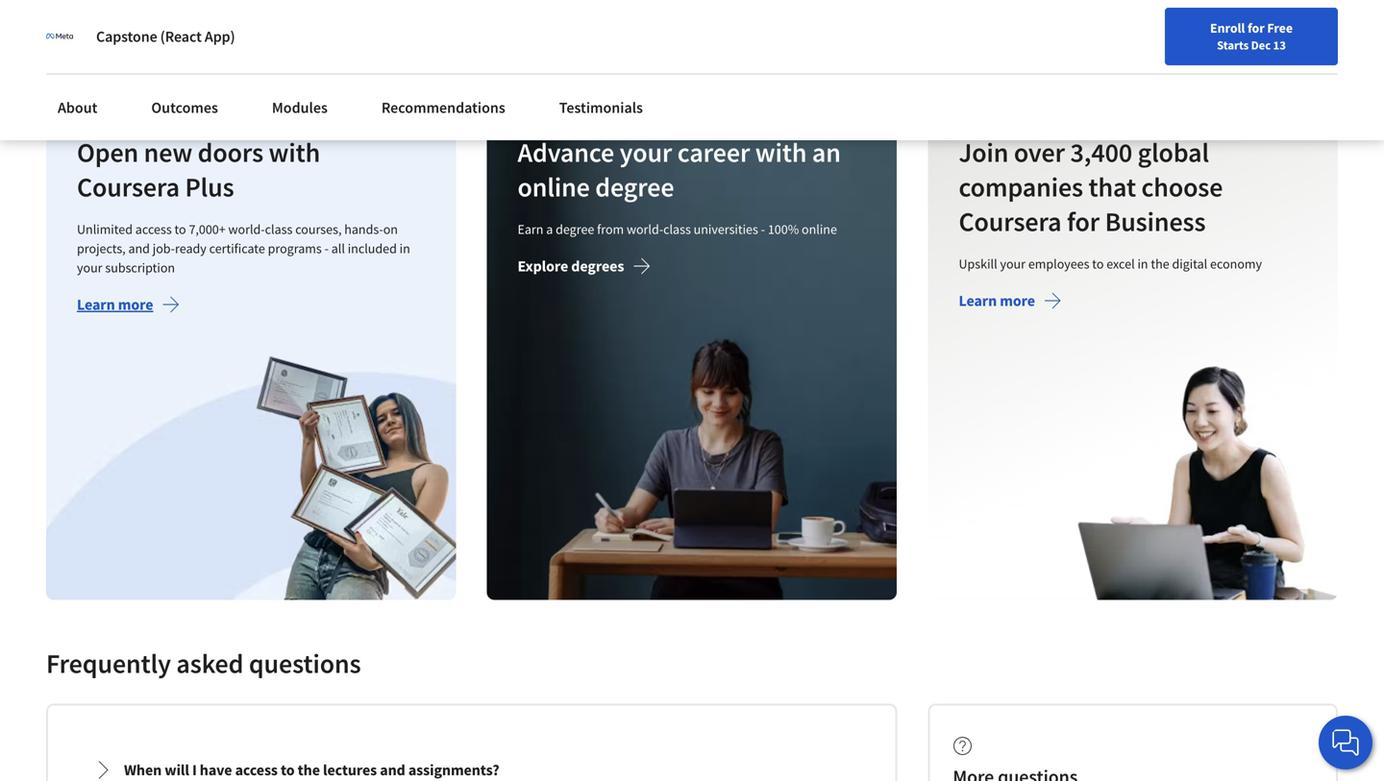 Task type: describe. For each thing, give the bounding box(es) containing it.
projects,
[[77, 240, 126, 257]]

explore degrees link
[[518, 257, 652, 280]]

explore degrees
[[518, 257, 625, 276]]

your inside 'unlimited access to 7,000+ world-class courses, hands-on projects, and job-ready certificate programs - all included in your subscription'
[[77, 259, 102, 276]]

more for the right the learn more link
[[1000, 291, 1036, 311]]

world- for from
[[627, 221, 664, 238]]

class for courses,
[[265, 221, 293, 238]]

and inside dropdown button
[[380, 761, 406, 780]]

coursera image
[[23, 16, 145, 46]]

when will i have access to the lectures and assignments?
[[124, 761, 500, 780]]

modules
[[272, 98, 328, 117]]

lectures
[[323, 761, 377, 780]]

access inside 'unlimited access to 7,000+ world-class courses, hands-on projects, and job-ready certificate programs - all included in your subscription'
[[135, 221, 172, 238]]

join
[[959, 135, 1009, 169]]

frequently
[[46, 647, 171, 681]]

advance your career with an online degree
[[518, 135, 842, 204]]

all
[[332, 240, 345, 257]]

100%
[[768, 221, 800, 238]]

digital
[[1173, 255, 1208, 273]]

upskill your employees to excel in the digital economy
[[959, 255, 1263, 273]]

have
[[200, 761, 232, 780]]

for inside enroll for free starts dec 13
[[1248, 19, 1265, 37]]

join over 3,400 global companies that choose coursera for business
[[959, 135, 1224, 238]]

unlimited
[[77, 221, 133, 238]]

testimonials link
[[548, 87, 655, 129]]

open
[[77, 135, 139, 169]]

the for to
[[298, 761, 320, 780]]

1 horizontal spatial in
[[1138, 255, 1149, 273]]

companies
[[959, 170, 1084, 204]]

in inside 'unlimited access to 7,000+ world-class courses, hands-on projects, and job-ready certificate programs - all included in your subscription'
[[400, 240, 410, 257]]

upskill
[[959, 255, 998, 273]]

earn a degree from world-class universities - 100% online
[[518, 221, 838, 238]]

0 horizontal spatial learn
[[77, 295, 115, 314]]

to inside 'unlimited access to 7,000+ world-class courses, hands-on projects, and job-ready certificate programs - all included in your subscription'
[[175, 221, 186, 238]]

meta image
[[46, 23, 73, 50]]

enroll
[[1211, 19, 1246, 37]]

that
[[1089, 170, 1137, 204]]

7,000+
[[189, 221, 226, 238]]

when
[[124, 761, 162, 780]]

explore
[[518, 257, 569, 276]]

questions
[[249, 647, 361, 681]]

(react
[[160, 27, 202, 46]]

plus
[[185, 170, 234, 204]]

1 vertical spatial degree
[[556, 221, 595, 238]]

testimonials
[[560, 98, 643, 117]]

capstone
[[96, 27, 157, 46]]

with for career
[[756, 135, 807, 169]]

starts
[[1218, 38, 1250, 53]]

new
[[144, 135, 193, 169]]

career
[[678, 135, 751, 169]]

asked
[[176, 647, 244, 681]]

online inside advance your career with an online degree
[[518, 170, 590, 204]]

on
[[383, 221, 398, 238]]

choose
[[1142, 170, 1224, 204]]

when will i have access to the lectures and assignments? button
[[78, 744, 866, 782]]

your for upskill
[[1001, 255, 1026, 273]]

with for doors
[[269, 135, 320, 169]]

will
[[165, 761, 189, 780]]

universities
[[694, 221, 759, 238]]

1 horizontal spatial learn
[[959, 291, 997, 311]]

1 vertical spatial online
[[802, 221, 838, 238]]

open new doors with coursera plus
[[77, 135, 320, 204]]



Task type: locate. For each thing, give the bounding box(es) containing it.
-
[[762, 221, 766, 238], [325, 240, 329, 257]]

learn more down upskill
[[959, 291, 1036, 311]]

1 horizontal spatial with
[[756, 135, 807, 169]]

employees
[[1029, 255, 1090, 273]]

2 class from the left
[[664, 221, 691, 238]]

business
[[1105, 205, 1206, 238]]

world-
[[228, 221, 265, 238], [627, 221, 664, 238]]

0 vertical spatial and
[[128, 240, 150, 257]]

your inside advance your career with an online degree
[[620, 135, 673, 169]]

enroll for free starts dec 13
[[1211, 19, 1294, 53]]

learn
[[959, 291, 997, 311], [77, 295, 115, 314]]

1 vertical spatial coursera
[[959, 205, 1062, 238]]

1 horizontal spatial your
[[620, 135, 673, 169]]

1 horizontal spatial -
[[762, 221, 766, 238]]

0 horizontal spatial in
[[400, 240, 410, 257]]

0 horizontal spatial more
[[118, 295, 153, 314]]

with left an
[[756, 135, 807, 169]]

1 world- from the left
[[228, 221, 265, 238]]

job-
[[153, 240, 175, 257]]

1 horizontal spatial learn more link
[[959, 291, 1063, 315]]

recommendations
[[382, 98, 506, 117]]

1 horizontal spatial more
[[1000, 291, 1036, 311]]

world- inside 'unlimited access to 7,000+ world-class courses, hands-on projects, and job-ready certificate programs - all included in your subscription'
[[228, 221, 265, 238]]

courses,
[[295, 221, 342, 238]]

learn more link down the subscription
[[77, 295, 180, 319]]

2 horizontal spatial your
[[1001, 255, 1026, 273]]

1 horizontal spatial world-
[[627, 221, 664, 238]]

0 horizontal spatial learn more
[[77, 295, 153, 314]]

the
[[1151, 255, 1170, 273], [298, 761, 320, 780]]

class for universities
[[664, 221, 691, 238]]

1 horizontal spatial online
[[802, 221, 838, 238]]

ready
[[175, 240, 207, 257]]

your right upskill
[[1001, 255, 1026, 273]]

to left excel
[[1093, 255, 1104, 273]]

0 horizontal spatial to
[[175, 221, 186, 238]]

1 vertical spatial and
[[380, 761, 406, 780]]

a
[[547, 221, 553, 238]]

1 horizontal spatial degree
[[596, 170, 675, 204]]

app)
[[205, 27, 235, 46]]

learn more down the subscription
[[77, 295, 153, 314]]

degree
[[596, 170, 675, 204], [556, 221, 595, 238]]

i
[[192, 761, 197, 780]]

0 vertical spatial -
[[762, 221, 766, 238]]

1 horizontal spatial access
[[235, 761, 278, 780]]

coursera down open
[[77, 170, 180, 204]]

1 vertical spatial access
[[235, 761, 278, 780]]

0 horizontal spatial with
[[269, 135, 320, 169]]

over
[[1014, 135, 1065, 169]]

access right have
[[235, 761, 278, 780]]

1 horizontal spatial learn more
[[959, 291, 1036, 311]]

coursera inside join over 3,400 global companies that choose coursera for business
[[959, 205, 1062, 238]]

learn down upskill
[[959, 291, 997, 311]]

degree right the a
[[556, 221, 595, 238]]

certificate
[[209, 240, 265, 257]]

in right excel
[[1138, 255, 1149, 273]]

economy
[[1211, 255, 1263, 273]]

- inside 'unlimited access to 7,000+ world-class courses, hands-on projects, and job-ready certificate programs - all included in your subscription'
[[325, 240, 329, 257]]

for
[[1248, 19, 1265, 37], [1067, 205, 1100, 238]]

hands-
[[345, 221, 383, 238]]

class up programs
[[265, 221, 293, 238]]

to inside dropdown button
[[281, 761, 295, 780]]

0 horizontal spatial -
[[325, 240, 329, 257]]

learn more link down upskill
[[959, 291, 1063, 315]]

doors
[[198, 135, 264, 169]]

1 vertical spatial the
[[298, 761, 320, 780]]

subscription
[[105, 259, 175, 276]]

in
[[400, 240, 410, 257], [1138, 255, 1149, 273]]

for down that
[[1067, 205, 1100, 238]]

1 with from the left
[[269, 135, 320, 169]]

learn more link
[[959, 291, 1063, 315], [77, 295, 180, 319]]

- left 100%
[[762, 221, 766, 238]]

with inside advance your career with an online degree
[[756, 135, 807, 169]]

more
[[1000, 291, 1036, 311], [118, 295, 153, 314]]

0 vertical spatial for
[[1248, 19, 1265, 37]]

coursera down "companies"
[[959, 205, 1062, 238]]

dec
[[1252, 38, 1272, 53]]

access up 'job-'
[[135, 221, 172, 238]]

0 horizontal spatial your
[[77, 259, 102, 276]]

your for advance
[[620, 135, 673, 169]]

the for in
[[1151, 255, 1170, 273]]

0 vertical spatial coursera
[[77, 170, 180, 204]]

2 vertical spatial to
[[281, 761, 295, 780]]

the left "digital"
[[1151, 255, 1170, 273]]

- left all
[[325, 240, 329, 257]]

1 vertical spatial -
[[325, 240, 329, 257]]

an
[[813, 135, 842, 169]]

capstone (react app)
[[96, 27, 235, 46]]

1 vertical spatial to
[[1093, 255, 1104, 273]]

degree up from
[[596, 170, 675, 204]]

class inside 'unlimited access to 7,000+ world-class courses, hands-on projects, and job-ready certificate programs - all included in your subscription'
[[265, 221, 293, 238]]

0 horizontal spatial degree
[[556, 221, 595, 238]]

online
[[518, 170, 590, 204], [802, 221, 838, 238]]

0 vertical spatial to
[[175, 221, 186, 238]]

the left lectures
[[298, 761, 320, 780]]

0 vertical spatial access
[[135, 221, 172, 238]]

0 horizontal spatial and
[[128, 240, 150, 257]]

0 horizontal spatial online
[[518, 170, 590, 204]]

0 vertical spatial degree
[[596, 170, 675, 204]]

advance
[[518, 135, 615, 169]]

learn more
[[959, 291, 1036, 311], [77, 295, 153, 314]]

the inside dropdown button
[[298, 761, 320, 780]]

and up the subscription
[[128, 240, 150, 257]]

menu item
[[1017, 19, 1141, 82]]

class left 'universities'
[[664, 221, 691, 238]]

0 vertical spatial online
[[518, 170, 590, 204]]

about
[[58, 98, 98, 117]]

outcomes
[[151, 98, 218, 117]]

1 horizontal spatial coursera
[[959, 205, 1062, 238]]

world- right from
[[627, 221, 664, 238]]

2 horizontal spatial to
[[1093, 255, 1104, 273]]

outcomes link
[[140, 87, 230, 129]]

with
[[269, 135, 320, 169], [756, 135, 807, 169]]

learn down projects,
[[77, 295, 115, 314]]

included
[[348, 240, 397, 257]]

13
[[1274, 38, 1287, 53]]

chat with us image
[[1331, 728, 1362, 759]]

and inside 'unlimited access to 7,000+ world-class courses, hands-on projects, and job-ready certificate programs - all included in your subscription'
[[128, 240, 150, 257]]

learn more for the left the learn more link
[[77, 295, 153, 314]]

your
[[620, 135, 673, 169], [1001, 255, 1026, 273], [77, 259, 102, 276]]

to
[[175, 221, 186, 238], [1093, 255, 1104, 273], [281, 761, 295, 780]]

about link
[[46, 87, 109, 129]]

learn more for the right the learn more link
[[959, 291, 1036, 311]]

for up dec
[[1248, 19, 1265, 37]]

to up ready
[[175, 221, 186, 238]]

1 horizontal spatial and
[[380, 761, 406, 780]]

show notifications image
[[1161, 24, 1184, 47]]

global
[[1138, 135, 1210, 169]]

assignments?
[[409, 761, 500, 780]]

coursera plus image
[[77, 111, 192, 123]]

0 horizontal spatial coursera
[[77, 170, 180, 204]]

online right 100%
[[802, 221, 838, 238]]

more for the left the learn more link
[[118, 295, 153, 314]]

degrees
[[572, 257, 625, 276]]

from
[[598, 221, 624, 238]]

your down testimonials link
[[620, 135, 673, 169]]

to left lectures
[[281, 761, 295, 780]]

modules link
[[261, 87, 339, 129]]

2 with from the left
[[756, 135, 807, 169]]

world- for 7,000+
[[228, 221, 265, 238]]

your down projects,
[[77, 259, 102, 276]]

with down modules link
[[269, 135, 320, 169]]

3,400
[[1071, 135, 1133, 169]]

programs
[[268, 240, 322, 257]]

recommendations link
[[370, 87, 517, 129]]

in right included
[[400, 240, 410, 257]]

0 horizontal spatial access
[[135, 221, 172, 238]]

0 horizontal spatial class
[[265, 221, 293, 238]]

2 world- from the left
[[627, 221, 664, 238]]

1 horizontal spatial to
[[281, 761, 295, 780]]

coursera
[[77, 170, 180, 204], [959, 205, 1062, 238]]

for inside join over 3,400 global companies that choose coursera for business
[[1067, 205, 1100, 238]]

0 horizontal spatial learn more link
[[77, 295, 180, 319]]

0 horizontal spatial the
[[298, 761, 320, 780]]

frequently asked questions
[[46, 647, 361, 681]]

excel
[[1107, 255, 1135, 273]]

class
[[265, 221, 293, 238], [664, 221, 691, 238]]

unlimited access to 7,000+ world-class courses, hands-on projects, and job-ready certificate programs - all included in your subscription
[[77, 221, 410, 276]]

1 horizontal spatial class
[[664, 221, 691, 238]]

earn
[[518, 221, 544, 238]]

coursera inside open new doors with coursera plus
[[77, 170, 180, 204]]

degree inside advance your career with an online degree
[[596, 170, 675, 204]]

with inside open new doors with coursera plus
[[269, 135, 320, 169]]

0 horizontal spatial world-
[[228, 221, 265, 238]]

access inside dropdown button
[[235, 761, 278, 780]]

world- up certificate
[[228, 221, 265, 238]]

1 horizontal spatial for
[[1248, 19, 1265, 37]]

1 class from the left
[[265, 221, 293, 238]]

and right lectures
[[380, 761, 406, 780]]

access
[[135, 221, 172, 238], [235, 761, 278, 780]]

more down the subscription
[[118, 295, 153, 314]]

online down 'advance'
[[518, 170, 590, 204]]

0 vertical spatial the
[[1151, 255, 1170, 273]]

1 horizontal spatial the
[[1151, 255, 1170, 273]]

free
[[1268, 19, 1294, 37]]

0 horizontal spatial for
[[1067, 205, 1100, 238]]

and
[[128, 240, 150, 257], [380, 761, 406, 780]]

1 vertical spatial for
[[1067, 205, 1100, 238]]

more down the employees
[[1000, 291, 1036, 311]]



Task type: vqa. For each thing, say whether or not it's contained in the screenshot.
the top 'access'
yes



